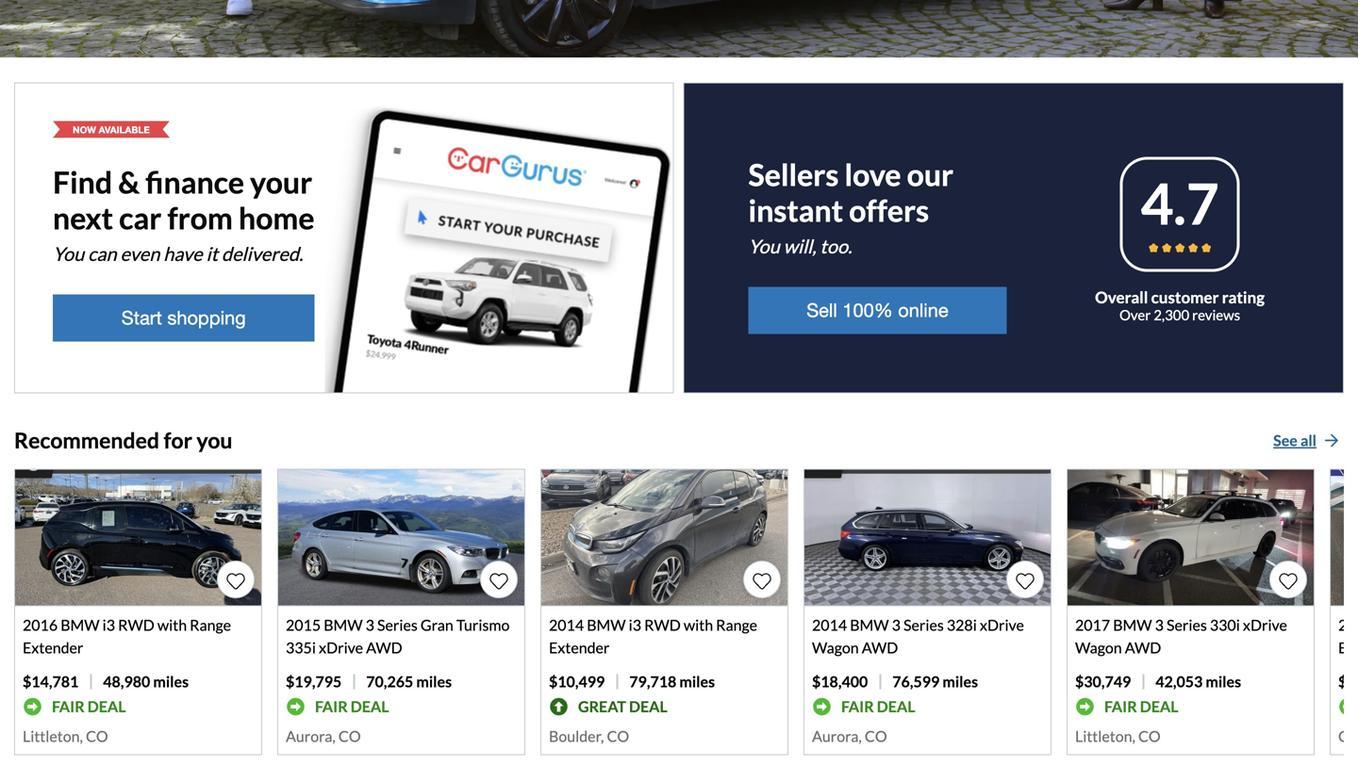 Task type: vqa. For each thing, say whether or not it's contained in the screenshot.
aurora,
yes



Task type: locate. For each thing, give the bounding box(es) containing it.
2 miles from the left
[[416, 673, 452, 691]]

find & finance your next car from home you can even have it delivered.
[[53, 164, 314, 265]]

you left can at top left
[[53, 243, 84, 265]]

i3 inside 2016 bmw i3 rwd with range extender
[[102, 616, 115, 634]]

42,053
[[1156, 673, 1203, 691]]

2014 up $10,499
[[549, 616, 584, 634]]

bmw for $19,795
[[324, 616, 363, 634]]

deal down 70,265
[[351, 698, 389, 716]]

0 horizontal spatial littleton, co
[[23, 727, 108, 746]]

xdrive inside 2014 bmw 3 series 328i xdrive wagon awd
[[980, 616, 1024, 634]]

aurora,
[[286, 727, 336, 746], [812, 727, 862, 746]]

0 horizontal spatial aurora, co
[[286, 727, 361, 746]]

aurora, co for $19,795
[[286, 727, 361, 746]]

2 awd from the left
[[862, 639, 898, 657]]

1 horizontal spatial range
[[716, 616, 757, 634]]

awd up 76,599
[[862, 639, 898, 657]]

extender inside 2016 bmw i3 rwd with range extender
[[23, 639, 83, 657]]

4.7
[[1141, 169, 1219, 237]]

bmw right the 2016
[[61, 616, 100, 634]]

100%
[[842, 299, 893, 321]]

co for 79,718
[[607, 727, 629, 746]]

2 horizontal spatial awd
[[1125, 639, 1161, 657]]

0 horizontal spatial you
[[53, 243, 84, 265]]

awd for 2014 bmw 3 series 328i xdrive wagon awd
[[862, 639, 898, 657]]

car
[[119, 200, 162, 236]]

bmw inside 2017 bmw 3 series 330i xdrive wagon awd
[[1113, 616, 1152, 634]]

i3 up 48,980
[[102, 616, 115, 634]]

with inside 2014 bmw i3 rwd with range extender
[[684, 616, 713, 634]]

3 inside the "2015 bmw 3 series gran turismo 335i xdrive awd"
[[366, 616, 374, 634]]

fair deal down 70,265
[[315, 698, 389, 716]]

now available
[[73, 124, 150, 135]]

3 inside 2014 bmw 3 series 328i xdrive wagon awd
[[892, 616, 901, 634]]

wagon inside 2014 bmw 3 series 328i xdrive wagon awd
[[812, 639, 859, 657]]

littleton, co for $30,749
[[1075, 727, 1161, 746]]

i3 for 48,980 miles
[[102, 616, 115, 634]]

with up 79,718 miles
[[684, 616, 713, 634]]

2 co from the left
[[338, 727, 361, 746]]

you
[[748, 235, 780, 258], [53, 243, 84, 265]]

$19,795
[[286, 673, 342, 691]]

335i
[[286, 639, 316, 657]]

awd up 70,265
[[366, 639, 402, 657]]

littleton,
[[23, 727, 83, 746], [1075, 727, 1135, 746]]

find
[[53, 164, 112, 200]]

co down 48,980
[[86, 727, 108, 746]]

deal down 48,980
[[87, 698, 126, 716]]

0 horizontal spatial i3
[[102, 616, 115, 634]]

range inside 2014 bmw i3 rwd with range extender
[[716, 616, 757, 634]]

2014
[[549, 616, 584, 634], [812, 616, 847, 634]]

bmw right 2017
[[1113, 616, 1152, 634]]

rwd up 79,718
[[644, 616, 681, 634]]

wagon inside 2017 bmw 3 series 330i xdrive wagon awd
[[1075, 639, 1122, 657]]

you inside find & finance your next car from home you can even have it delivered.
[[53, 243, 84, 265]]

2015 bmw 3 series gran turismo 335i xdrive awd image
[[278, 470, 524, 606]]

rwd inside 2016 bmw i3 rwd with range extender
[[118, 616, 154, 634]]

1 deal from the left
[[87, 698, 126, 716]]

see
[[1273, 431, 1298, 450]]

miles right 79,718
[[679, 673, 715, 691]]

extender down the 2016
[[23, 639, 83, 657]]

3 for 76,599 miles
[[892, 616, 901, 634]]

wagon for 2017
[[1075, 639, 1122, 657]]

0 horizontal spatial awd
[[366, 639, 402, 657]]

2 fair deal from the left
[[315, 698, 389, 716]]

instant
[[748, 192, 843, 228]]

deal down '42,053'
[[1140, 698, 1178, 716]]

deal for 76,599 miles
[[877, 698, 915, 716]]

1 aurora, co from the left
[[286, 727, 361, 746]]

extender inside 2014 bmw i3 rwd with range extender
[[549, 639, 610, 657]]

3 deal from the left
[[629, 698, 667, 716]]

from
[[167, 200, 233, 236]]

1 with from the left
[[157, 616, 187, 634]]

3 up '42,053'
[[1155, 616, 1164, 634]]

series left gran
[[377, 616, 418, 634]]

fair deal down 76,599
[[841, 698, 915, 716]]

fair down $14,781
[[52, 698, 85, 716]]

2 extender from the left
[[549, 639, 610, 657]]

wagon up $18,400
[[812, 639, 859, 657]]

2 littleton, co from the left
[[1075, 727, 1161, 746]]

&
[[118, 164, 140, 200]]

gran
[[420, 616, 453, 634]]

2 range from the left
[[716, 616, 757, 634]]

xdrive inside 2017 bmw 3 series 330i xdrive wagon awd
[[1243, 616, 1287, 634]]

3 for 70,265 miles
[[366, 616, 374, 634]]

1 horizontal spatial littleton, co
[[1075, 727, 1161, 746]]

4 deal from the left
[[877, 698, 915, 716]]

too.
[[820, 235, 852, 258]]

0 horizontal spatial 3
[[366, 616, 374, 634]]

rwd inside 2014 bmw i3 rwd with range extender
[[644, 616, 681, 634]]

overall customer rating over 2,300 reviews
[[1095, 287, 1265, 323]]

2 horizontal spatial series
[[1167, 616, 1207, 634]]

i3
[[102, 616, 115, 634], [629, 616, 641, 634]]

1 2014 from the left
[[549, 616, 584, 634]]

328i
[[947, 616, 977, 634]]

littleton, co down $14,781
[[23, 727, 108, 746]]

miles right 76,599
[[942, 673, 978, 691]]

1 fair deal from the left
[[52, 698, 126, 716]]

with up 48,980 miles
[[157, 616, 187, 634]]

col
[[1338, 727, 1358, 746]]

2 deal from the left
[[351, 698, 389, 716]]

bmw for $30,749
[[1113, 616, 1152, 634]]

1 awd from the left
[[366, 639, 402, 657]]

5 miles from the left
[[1206, 673, 1241, 691]]

bmw right 2015
[[324, 616, 363, 634]]

5 bmw from the left
[[1113, 616, 1152, 634]]

fair down $30,749
[[1104, 698, 1137, 716]]

3 awd from the left
[[1125, 639, 1161, 657]]

littleton, down $30,749
[[1075, 727, 1135, 746]]

1 horizontal spatial 3
[[892, 616, 901, 634]]

home
[[239, 200, 314, 236]]

range for 2014 bmw i3 rwd with range extender
[[716, 616, 757, 634]]

bmw inside 2014 bmw i3 rwd with range extender
[[587, 616, 626, 634]]

fair for $19,795
[[315, 698, 348, 716]]

for
[[164, 428, 192, 454]]

3 bmw from the left
[[587, 616, 626, 634]]

fair deal down 48,980
[[52, 698, 126, 716]]

series left 328i
[[903, 616, 944, 634]]

1 horizontal spatial littleton,
[[1075, 727, 1135, 746]]

deal
[[87, 698, 126, 716], [351, 698, 389, 716], [629, 698, 667, 716], [877, 698, 915, 716], [1140, 698, 1178, 716]]

littleton, co down $30,749
[[1075, 727, 1161, 746]]

2014 inside 2014 bmw i3 rwd with range extender
[[549, 616, 584, 634]]

series inside 2017 bmw 3 series 330i xdrive wagon awd
[[1167, 616, 1207, 634]]

with
[[157, 616, 187, 634], [684, 616, 713, 634]]

1 horizontal spatial 2014
[[812, 616, 847, 634]]

4 miles from the left
[[942, 673, 978, 691]]

1 3 from the left
[[366, 616, 374, 634]]

bmw inside the "2015 bmw 3 series gran turismo 335i xdrive awd"
[[324, 616, 363, 634]]

even
[[120, 243, 160, 265]]

fair deal down '42,053'
[[1104, 698, 1178, 716]]

deal for 79,718 miles
[[629, 698, 667, 716]]

1 littleton, from the left
[[23, 727, 83, 746]]

miles right 70,265
[[416, 673, 452, 691]]

1 miles from the left
[[153, 673, 189, 691]]

2 aurora, co from the left
[[812, 727, 887, 746]]

wagon
[[812, 639, 859, 657], [1075, 639, 1122, 657]]

i3 up 79,718
[[629, 616, 641, 634]]

2 rwd from the left
[[644, 616, 681, 634]]

2015 bmw i3 rwd with range extender image
[[1331, 470, 1358, 606]]

1 horizontal spatial xdrive
[[980, 616, 1024, 634]]

i3 inside 2014 bmw i3 rwd with range extender
[[629, 616, 641, 634]]

xdrive right 328i
[[980, 616, 1024, 634]]

deal down 76,599
[[877, 698, 915, 716]]

2 series from the left
[[903, 616, 944, 634]]

1 aurora, from the left
[[286, 727, 336, 746]]

4 fair deal from the left
[[1104, 698, 1178, 716]]

3 fair from the left
[[841, 698, 874, 716]]

available
[[99, 124, 150, 135]]

2 2014 from the left
[[812, 616, 847, 634]]

3 up 76,599
[[892, 616, 901, 634]]

2 littleton, from the left
[[1075, 727, 1135, 746]]

5 co from the left
[[1138, 727, 1161, 746]]

bmw for $14,781
[[61, 616, 100, 634]]

4 bmw from the left
[[850, 616, 889, 634]]

1 horizontal spatial with
[[684, 616, 713, 634]]

co for 76,599
[[865, 727, 887, 746]]

co down $19,795
[[338, 727, 361, 746]]

awd
[[366, 639, 402, 657], [862, 639, 898, 657], [1125, 639, 1161, 657]]

have
[[163, 243, 202, 265]]

3 inside 2017 bmw 3 series 330i xdrive wagon awd
[[1155, 616, 1164, 634]]

shopping
[[167, 307, 246, 329]]

0 horizontal spatial xdrive
[[319, 639, 363, 657]]

bmw up $10,499
[[587, 616, 626, 634]]

fair down $19,795
[[315, 698, 348, 716]]

1 horizontal spatial aurora,
[[812, 727, 862, 746]]

0 horizontal spatial wagon
[[812, 639, 859, 657]]

aurora, down $19,795
[[286, 727, 336, 746]]

3 for 42,053 miles
[[1155, 616, 1164, 634]]

0 horizontal spatial littleton,
[[23, 727, 83, 746]]

xdrive right 330i
[[1243, 616, 1287, 634]]

bmw inside 2014 bmw 3 series 328i xdrive wagon awd
[[850, 616, 889, 634]]

1 extender from the left
[[23, 639, 83, 657]]

littleton, for $14,781
[[23, 727, 83, 746]]

1 horizontal spatial series
[[903, 616, 944, 634]]

1 littleton, co from the left
[[23, 727, 108, 746]]

2014 inside 2014 bmw 3 series 328i xdrive wagon awd
[[812, 616, 847, 634]]

aurora, co down $18,400
[[812, 727, 887, 746]]

co
[[86, 727, 108, 746], [338, 727, 361, 746], [607, 727, 629, 746], [865, 727, 887, 746], [1138, 727, 1161, 746]]

boulder,
[[549, 727, 604, 746]]

2 horizontal spatial 3
[[1155, 616, 1164, 634]]

bmw for $18,400
[[850, 616, 889, 634]]

2014 bmw i3 rwd with range extender image
[[541, 470, 787, 606]]

aurora, co for $18,400
[[812, 727, 887, 746]]

delivered.
[[222, 243, 303, 265]]

littleton, co
[[23, 727, 108, 746], [1075, 727, 1161, 746]]

aurora, down $18,400
[[812, 727, 862, 746]]

your
[[250, 164, 312, 200]]

series left 330i
[[1167, 616, 1207, 634]]

1 horizontal spatial extender
[[549, 639, 610, 657]]

series inside the "2015 bmw 3 series gran turismo 335i xdrive awd"
[[377, 616, 418, 634]]

3 3 from the left
[[1155, 616, 1164, 634]]

1 horizontal spatial i3
[[629, 616, 641, 634]]

fair down $18,400
[[841, 698, 874, 716]]

series
[[377, 616, 418, 634], [903, 616, 944, 634], [1167, 616, 1207, 634]]

2 i3 from the left
[[629, 616, 641, 634]]

co for 48,980
[[86, 727, 108, 746]]

series inside 2014 bmw 3 series 328i xdrive wagon awd
[[903, 616, 944, 634]]

2 with from the left
[[684, 616, 713, 634]]

0 horizontal spatial aurora,
[[286, 727, 336, 746]]

2,300
[[1154, 306, 1189, 323]]

3
[[366, 616, 374, 634], [892, 616, 901, 634], [1155, 616, 1164, 634]]

2 bmw from the left
[[324, 616, 363, 634]]

deal for 70,265 miles
[[351, 698, 389, 716]]

awd up '42,053'
[[1125, 639, 1161, 657]]

3 series from the left
[[1167, 616, 1207, 634]]

0 horizontal spatial extender
[[23, 639, 83, 657]]

fair deal
[[52, 698, 126, 716], [315, 698, 389, 716], [841, 698, 915, 716], [1104, 698, 1178, 716]]

extender for 2016
[[23, 639, 83, 657]]

1 series from the left
[[377, 616, 418, 634]]

fair
[[52, 698, 85, 716], [315, 698, 348, 716], [841, 698, 874, 716], [1104, 698, 1137, 716]]

4 co from the left
[[865, 727, 887, 746]]

3 co from the left
[[607, 727, 629, 746]]

1 bmw from the left
[[61, 616, 100, 634]]

3 miles from the left
[[679, 673, 715, 691]]

wagon down 2017
[[1075, 639, 1122, 657]]

2016
[[23, 616, 58, 634]]

all
[[1300, 431, 1317, 450]]

range inside 2016 bmw i3 rwd with range extender
[[190, 616, 231, 634]]

1 range from the left
[[190, 616, 231, 634]]

1 fair from the left
[[52, 698, 85, 716]]

4 fair from the left
[[1104, 698, 1137, 716]]

extender up $10,499
[[549, 639, 610, 657]]

awd inside 2017 bmw 3 series 330i xdrive wagon awd
[[1125, 639, 1161, 657]]

5 deal from the left
[[1140, 698, 1178, 716]]

fair deal for $19,795
[[315, 698, 389, 716]]

0 horizontal spatial rwd
[[118, 616, 154, 634]]

aurora, co down $19,795
[[286, 727, 361, 746]]

xdrive right '335i'
[[319, 639, 363, 657]]

1 i3 from the left
[[102, 616, 115, 634]]

awd inside 2014 bmw 3 series 328i xdrive wagon awd
[[862, 639, 898, 657]]

miles right 48,980
[[153, 673, 189, 691]]

0 horizontal spatial series
[[377, 616, 418, 634]]

1 co from the left
[[86, 727, 108, 746]]

littleton, for $30,749
[[1075, 727, 1135, 746]]

overall
[[1095, 287, 1148, 307]]

2014 for 2014 bmw i3 rwd with range extender
[[549, 616, 584, 634]]

1 horizontal spatial rwd
[[644, 616, 681, 634]]

bmw up $18,400
[[850, 616, 889, 634]]

aurora, co
[[286, 727, 361, 746], [812, 727, 887, 746]]

miles for 70,265 miles
[[416, 673, 452, 691]]

3 up 70,265
[[366, 616, 374, 634]]

2014 up $18,400
[[812, 616, 847, 634]]

you left the 'will,'
[[748, 235, 780, 258]]

1 horizontal spatial wagon
[[1075, 639, 1122, 657]]

littleton, down $14,781
[[23, 727, 83, 746]]

1 horizontal spatial you
[[748, 235, 780, 258]]

rwd
[[118, 616, 154, 634], [644, 616, 681, 634]]

co for 70,265
[[338, 727, 361, 746]]

co down '42,053'
[[1138, 727, 1161, 746]]

0 horizontal spatial 2014
[[549, 616, 584, 634]]

bmw inside 2016 bmw i3 rwd with range extender
[[61, 616, 100, 634]]

2 aurora, from the left
[[812, 727, 862, 746]]

3 fair deal from the left
[[841, 698, 915, 716]]

deal down 79,718
[[629, 698, 667, 716]]

co down $18,400
[[865, 727, 887, 746]]

1 wagon from the left
[[812, 639, 859, 657]]

2017 bmw 3 series 330i xdrive wagon awd image
[[1068, 470, 1314, 606]]

deal for 42,053 miles
[[1140, 698, 1178, 716]]

0 horizontal spatial with
[[157, 616, 187, 634]]

bmw
[[61, 616, 100, 634], [324, 616, 363, 634], [587, 616, 626, 634], [850, 616, 889, 634], [1113, 616, 1152, 634]]

2 horizontal spatial xdrive
[[1243, 616, 1287, 634]]

1 rwd from the left
[[118, 616, 154, 634]]

love
[[845, 156, 901, 193]]

miles for 76,599 miles
[[942, 673, 978, 691]]

0 horizontal spatial range
[[190, 616, 231, 634]]

fair for $30,749
[[1104, 698, 1137, 716]]

now
[[73, 124, 96, 135]]

2016 bmw i3 rwd with range extender image
[[15, 470, 261, 606]]

miles right '42,053'
[[1206, 673, 1241, 691]]

extender for 2014
[[549, 639, 610, 657]]

1 horizontal spatial awd
[[862, 639, 898, 657]]

range
[[190, 616, 231, 634], [716, 616, 757, 634]]

2 3 from the left
[[892, 616, 901, 634]]

rwd up 48,980
[[118, 616, 154, 634]]

2 wagon from the left
[[1075, 639, 1122, 657]]

rating
[[1222, 287, 1265, 307]]

co down great deal
[[607, 727, 629, 746]]

2 fair from the left
[[315, 698, 348, 716]]

extender
[[23, 639, 83, 657], [549, 639, 610, 657]]

with inside 2016 bmw i3 rwd with range extender
[[157, 616, 187, 634]]

miles
[[153, 673, 189, 691], [416, 673, 452, 691], [679, 673, 715, 691], [942, 673, 978, 691], [1206, 673, 1241, 691]]

start shopping
[[121, 307, 246, 329]]

1 horizontal spatial aurora, co
[[812, 727, 887, 746]]



Task type: describe. For each thing, give the bounding box(es) containing it.
next
[[53, 200, 113, 236]]

i3 for 79,718 miles
[[629, 616, 641, 634]]

2015
[[286, 616, 321, 634]]

recommended
[[14, 428, 159, 454]]

will,
[[783, 235, 816, 258]]

fair deal for $18,400
[[841, 698, 915, 716]]

79,718
[[629, 673, 676, 691]]

$15
[[1338, 673, 1358, 691]]

you inside sellers love our instant offers you will, too.
[[748, 235, 780, 258]]

sell 100% online button
[[748, 287, 1007, 334]]

fair for $14,781
[[52, 698, 85, 716]]

our
[[907, 156, 954, 193]]

70,265
[[366, 673, 413, 691]]

series for 330i
[[1167, 616, 1207, 634]]

$14,781
[[23, 673, 79, 691]]

sellers
[[748, 156, 839, 193]]

76,599 miles
[[892, 673, 978, 691]]

see all image
[[1324, 433, 1339, 448]]

fair deal for $14,781
[[52, 698, 126, 716]]

series for gran
[[377, 616, 418, 634]]

co for 42,053
[[1138, 727, 1161, 746]]

see all link
[[1269, 427, 1344, 454]]

miles for 48,980 miles
[[153, 673, 189, 691]]

see all
[[1273, 431, 1317, 450]]

2014 bmw i3 rwd with range extender
[[549, 616, 757, 657]]

with for 79,718 miles
[[684, 616, 713, 634]]

$18,400
[[812, 673, 868, 691]]

42,053 miles
[[1156, 673, 1241, 691]]

sell
[[807, 299, 837, 321]]

awd inside the "2015 bmw 3 series gran turismo 335i xdrive awd"
[[366, 639, 402, 657]]

great
[[578, 698, 626, 716]]

2016 bmw i3 rwd with range extender
[[23, 616, 231, 657]]

bmw for $10,499
[[587, 616, 626, 634]]

2014 bmw 3 series 328i xdrive wagon awd
[[812, 616, 1024, 657]]

littleton, co for $14,781
[[23, 727, 108, 746]]

start
[[121, 307, 162, 329]]

rwd for 79,718
[[644, 616, 681, 634]]

reviews
[[1192, 306, 1240, 323]]

$30,749
[[1075, 673, 1131, 691]]

online
[[898, 299, 948, 321]]

customer
[[1151, 287, 1219, 307]]

xdrive for 2014 bmw 3 series 328i xdrive wagon awd
[[980, 616, 1024, 634]]

wagon for 2014
[[812, 639, 859, 657]]

201
[[1338, 616, 1358, 657]]

sell 100% online
[[807, 299, 948, 321]]

xdrive inside the "2015 bmw 3 series gran turismo 335i xdrive awd"
[[319, 639, 363, 657]]

miles for 42,053 miles
[[1206, 673, 1241, 691]]

xdrive for 2017 bmw 3 series 330i xdrive wagon awd
[[1243, 616, 1287, 634]]

79,718 miles
[[629, 673, 715, 691]]

76,599
[[892, 673, 940, 691]]

sellers love our instant offers you will, too.
[[748, 156, 954, 258]]

2014 bmw 3 series 328i xdrive wagon awd image
[[804, 470, 1051, 606]]

70,265 miles
[[366, 673, 452, 691]]

330i
[[1210, 616, 1240, 634]]

awd for 2017 bmw 3 series 330i xdrive wagon awd
[[1125, 639, 1161, 657]]

it
[[206, 243, 218, 265]]

with for 48,980 miles
[[157, 616, 187, 634]]

2014 for 2014 bmw 3 series 328i xdrive wagon awd
[[812, 616, 847, 634]]

2017
[[1075, 616, 1110, 634]]

$10,499
[[549, 673, 605, 691]]

48,980 miles
[[103, 673, 189, 691]]

aurora, for $19,795
[[286, 727, 336, 746]]

turismo
[[456, 616, 510, 634]]

48,980
[[103, 673, 150, 691]]

offers
[[849, 192, 929, 228]]

2017 bmw 3 series 330i xdrive wagon awd
[[1075, 616, 1287, 657]]

start shopping button
[[53, 294, 315, 342]]

aurora, for $18,400
[[812, 727, 862, 746]]

recommended for you
[[14, 428, 232, 454]]

fair for $18,400
[[841, 698, 874, 716]]

finance
[[145, 164, 244, 200]]

fair deal for $30,749
[[1104, 698, 1178, 716]]

deal for 48,980 miles
[[87, 698, 126, 716]]

miles for 79,718 miles
[[679, 673, 715, 691]]

rwd for 48,980
[[118, 616, 154, 634]]

can
[[88, 243, 117, 265]]

series for 328i
[[903, 616, 944, 634]]

you
[[197, 428, 232, 454]]

boulder, co
[[549, 727, 629, 746]]

2015 bmw 3 series gran turismo 335i xdrive awd
[[286, 616, 510, 657]]

over
[[1119, 306, 1151, 323]]

great deal
[[578, 698, 667, 716]]

range for 2016 bmw i3 rwd with range extender
[[190, 616, 231, 634]]



